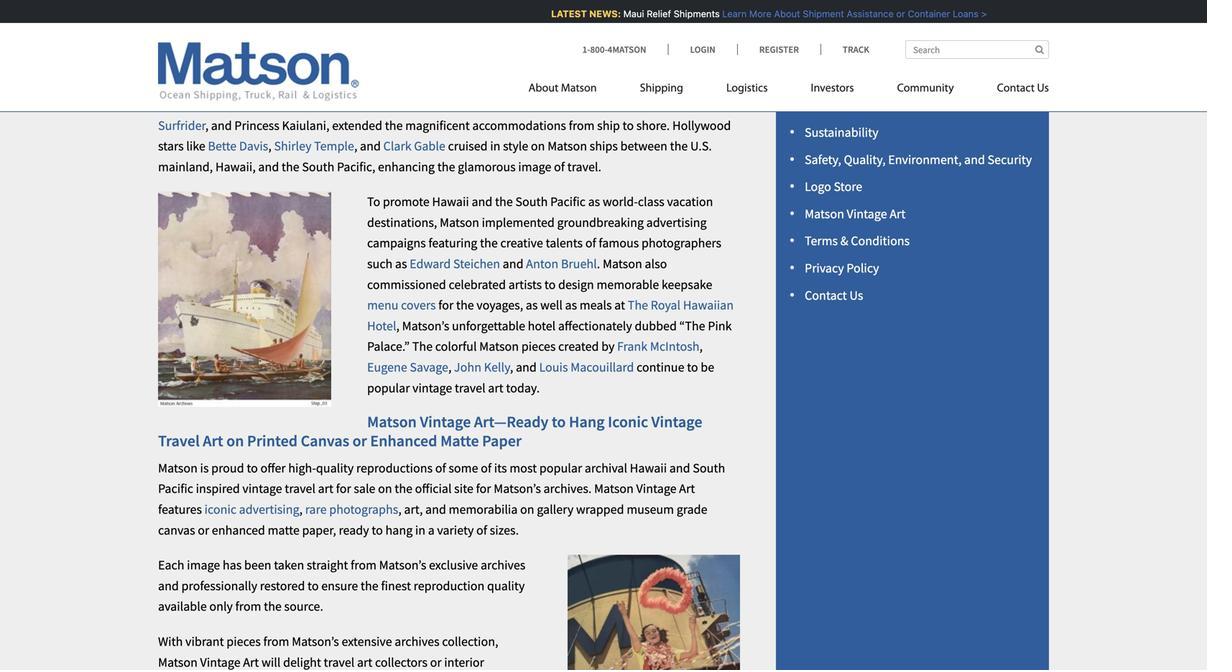 Task type: describe. For each thing, give the bounding box(es) containing it.
the inside , matson's unforgettable hotel affectionately dubbed "the pink palace." the colorful matson pieces created by
[[413, 339, 433, 355]]

and inside , art, and memorabilia on gallery wrapped museum grade canvas or enhanced matte paper, ready to hang in a variety of sizes.
[[426, 502, 446, 518]]

been
[[244, 558, 271, 574]]

extensive
[[342, 634, 392, 650]]

memorable
[[597, 277, 659, 293]]

world- inside in the pioneering days of hawaii and south pacific tourism, matson's luxury cruise liners malolo, mariposa, monterey, matsonia and lurline became world-renown and its waikiki hotels,
[[376, 97, 411, 113]]

memorabilia
[[449, 502, 518, 518]]

matson inside with vibrant pieces from matson's extensive archives collection, matson vintage art will delight travel art collectors or interio
[[158, 655, 198, 671]]

its inside in the pioneering days of hawaii and south pacific tourism, matson's luxury cruise liners malolo, mariposa, monterey, matsonia and lurline became world-renown and its waikiki hotels,
[[478, 97, 491, 113]]

and inside frank mcintosh , eugene savage , john kelly , and louis macouillard
[[516, 359, 537, 376]]

inside
[[816, 68, 849, 84]]

world- inside the to promote hawaii and the south pacific as world-class vacation destinations, matson implemented groundbreaking advertising campaigns featuring the creative talents of famous photographers such as
[[603, 194, 638, 210]]

in
[[158, 76, 169, 92]]

south inside matson is proud to offer high-quality reproductions of some of its most popular archival hawaii and south pacific inspired vintage travel art for sale on the official site for matson's archives. matson vintage art features
[[693, 460, 726, 477]]

, art, and memorabilia on gallery wrapped museum grade canvas or enhanced matte paper, ready to hang in a variety of sizes.
[[158, 502, 708, 539]]

the inside in the pioneering days of hawaii and south pacific tourism, matson's luxury cruise liners malolo, mariposa, monterey, matsonia and lurline became world-renown and its waikiki hotels,
[[171, 76, 189, 92]]

renown
[[411, 97, 452, 113]]

eugene
[[367, 359, 407, 376]]

travel
[[158, 431, 200, 451]]

sale
[[354, 481, 376, 497]]

of inside the to promote hawaii and the south pacific as world-class vacation destinations, matson implemented groundbreaking advertising campaigns featuring the creative talents of famous photographers such as
[[586, 235, 597, 251]]

accommodations
[[473, 117, 567, 134]]

ships inside for more than 50 years, matson lines' fleet of world-class passenger cruise ships introduced tourists to the splendor of travel and the beauty and cultures of hawaii and the south pacific.
[[560, 20, 589, 36]]

stars
[[158, 138, 184, 154]]

to promote hawaii and the south pacific as world-class vacation destinations, matson implemented groundbreaking advertising campaigns featuring the creative talents of famous photographers such as
[[367, 194, 722, 272]]

&
[[841, 233, 849, 249]]

1-
[[583, 43, 591, 55]]

container
[[905, 8, 947, 19]]

finest
[[381, 578, 411, 594]]

the for the royal hawaiian ,
[[574, 97, 594, 113]]

the left u.s.
[[670, 138, 688, 154]]

design
[[559, 277, 594, 293]]

will
[[262, 655, 281, 671]]

privacy
[[805, 260, 845, 276]]

temple
[[314, 138, 354, 154]]

1 vertical spatial contact
[[805, 287, 847, 304]]

vintage inside matson is proud to offer high-quality reproductions of some of its most popular archival hawaii and south pacific inspired vintage travel art for sale on the official site for matson's archives. matson vintage art features
[[243, 481, 282, 497]]

the royal hawaiian hotel
[[367, 297, 734, 334]]

the up implemented
[[495, 194, 513, 210]]

reproductions
[[357, 460, 433, 477]]

about matson link
[[529, 76, 619, 105]]

safety, quality, environment, and security link
[[805, 152, 1033, 168]]

the down the shirley on the top of the page
[[282, 159, 300, 175]]

source.
[[284, 599, 323, 615]]

, left the shirley on the top of the page
[[268, 138, 272, 154]]

conduct
[[860, 15, 906, 31]]

most
[[510, 460, 537, 477]]

museum
[[627, 502, 674, 518]]

world- inside for more than 50 years, matson lines' fleet of world-class passenger cruise ships introduced tourists to the splendor of travel and the beauty and cultures of hawaii and the south pacific.
[[403, 20, 439, 36]]

popular inside matson is proud to offer high-quality reproductions of some of its most popular archival hawaii and south pacific inspired vintage travel art for sale on the official site for matson's archives. matson vintage art features
[[540, 460, 582, 477]]

, left rare
[[300, 502, 303, 518]]

investors link
[[790, 76, 876, 105]]

as left well
[[526, 297, 538, 314]]

matson's inside in the pioneering days of hawaii and south pacific tourism, matson's luxury cruise liners malolo, mariposa, monterey, matsonia and lurline became world-renown and its waikiki hotels,
[[478, 76, 525, 92]]

macouillard
[[571, 359, 634, 376]]

advertising inside the to promote hawaii and the south pacific as world-class vacation destinations, matson implemented groundbreaking advertising campaigns featuring the creative talents of famous photographers such as
[[647, 215, 707, 231]]

, up be
[[700, 339, 703, 355]]

straight
[[307, 558, 348, 574]]

of right the code
[[847, 15, 857, 31]]

and left security
[[965, 152, 986, 168]]

matson vintage art—ready to hang iconic vintage travel art on printed canvas or enhanced matte paper
[[158, 412, 703, 451]]

about inside top menu navigation
[[529, 83, 559, 95]]

vintage up some at bottom
[[420, 412, 471, 432]]

art inside matson vintage art—ready to hang iconic vintage travel art on printed canvas or enhanced matte paper
[[203, 431, 223, 451]]

enhanced
[[370, 431, 438, 451]]

from inside with vibrant pieces from matson's extensive archives collection, matson vintage art will delight travel art collectors or interio
[[263, 634, 289, 650]]

south inside the to promote hawaii and the south pacific as world-class vacation destinations, matson implemented groundbreaking advertising campaigns featuring the creative talents of famous photographers such as
[[516, 194, 548, 210]]

and down extended
[[360, 138, 381, 154]]

to inside , art, and memorabilia on gallery wrapped museum grade canvas or enhanced matte paper, ready to hang in a variety of sizes.
[[372, 523, 383, 539]]

50
[[237, 20, 250, 36]]

archival
[[585, 460, 628, 477]]

terms & conditions
[[805, 233, 910, 249]]

louis macouillard link
[[540, 359, 634, 376]]

matson vintage art
[[805, 206, 906, 222]]

us inside top menu navigation
[[1038, 83, 1050, 95]]

with vibrant pieces from matson's extensive archives collection, matson vintage art will delight travel art collectors or interio
[[158, 634, 499, 671]]

security
[[988, 152, 1033, 168]]

and down lines'
[[339, 41, 360, 57]]

has
[[223, 558, 242, 574]]

vacation
[[667, 194, 714, 210]]

or left container
[[893, 8, 902, 19]]

on inside matson vintage art—ready to hang iconic vintage travel art on printed canvas or enhanced matte paper
[[227, 431, 244, 451]]

as up groundbreaking
[[589, 194, 600, 210]]

matson inside for more than 50 years, matson lines' fleet of world-class passenger cruise ships introduced tourists to the splendor of travel and the beauty and cultures of hawaii and the south pacific.
[[287, 20, 327, 36]]

matson right at
[[863, 97, 902, 113]]

matson inside the to promote hawaii and the south pacific as world-class vacation destinations, matson implemented groundbreaking advertising campaigns featuring the creative talents of famous photographers such as
[[440, 215, 480, 231]]

travel inside for more than 50 years, matson lines' fleet of world-class passenger cruise ships introduced tourists to the splendor of travel and the beauty and cultures of hawaii and the south pacific.
[[222, 41, 253, 57]]

of inside 'cruised in style on matson ships between the u.s. mainland, hawaii, and the south pacific, enhancing the glamorous image of travel.'
[[554, 159, 565, 175]]

variety
[[437, 523, 474, 539]]

1 vertical spatial advertising
[[239, 502, 300, 518]]

the for the royal hawaiian hotel
[[628, 297, 649, 314]]

as right well
[[565, 297, 577, 314]]

matson inside matson vintage art—ready to hang iconic vintage travel art on printed canvas or enhanced matte paper
[[367, 412, 417, 432]]

commissioned
[[367, 277, 446, 293]]

the down restored
[[264, 599, 282, 615]]

artists
[[509, 277, 542, 293]]

well
[[541, 297, 563, 314]]

john
[[454, 359, 482, 376]]

vibrant
[[186, 634, 224, 650]]

the royal hawaiian ,
[[574, 97, 686, 113]]

mariposa,
[[674, 76, 727, 92]]

only
[[209, 599, 233, 615]]

loans
[[950, 8, 975, 19]]

enhanced
[[212, 523, 265, 539]]

and inside the to promote hawaii and the south pacific as world-class vacation destinations, matson implemented groundbreaking advertising campaigns featuring the creative talents of famous photographers such as
[[472, 194, 493, 210]]

to inside each image has been taken straight from matson's exclusive archives and professionally restored to ensure the finest reproduction quality available only from the source.
[[308, 578, 319, 594]]

and down years,
[[256, 41, 276, 57]]

search image
[[1036, 45, 1045, 54]]

store
[[834, 179, 863, 195]]

on inside 'cruised in style on matson ships between the u.s. mainland, hawaii, and the south pacific, enhancing the glamorous image of travel.'
[[531, 138, 545, 154]]

the up steichen
[[480, 235, 498, 251]]

davis
[[239, 138, 268, 154]]

art inside continue to be popular vintage travel art today.
[[488, 380, 504, 396]]

matson's inside with vibrant pieces from matson's extensive archives collection, matson vintage art will delight travel art collectors or interio
[[292, 634, 339, 650]]

of right some at bottom
[[481, 460, 492, 477]]

the inside matson is proud to offer high-quality reproductions of some of its most popular archival hawaii and south pacific inspired vintage travel art for sale on the official site for matson's archives. matson vintage art features
[[395, 481, 413, 497]]

hotel
[[367, 318, 397, 334]]

passenger
[[468, 20, 523, 36]]

vintage inside continue to be popular vintage travel art today.
[[413, 380, 452, 396]]

glamorous
[[458, 159, 516, 175]]

quality inside matson is proud to offer high-quality reproductions of some of its most popular archival hawaii and south pacific inspired vintage travel art for sale on the official site for matson's archives. matson vintage art features
[[316, 460, 354, 477]]

matson's inside each image has been taken straight from matson's exclusive archives and professionally restored to ensure the finest reproduction quality available only from the source.
[[379, 558, 427, 574]]

to inside for more than 50 years, matson lines' fleet of world-class passenger cruise ships introduced tourists to the splendor of travel and the beauty and cultures of hawaii and the south pacific.
[[697, 20, 708, 36]]

and down tourism,
[[455, 97, 475, 113]]

matson inside top menu navigation
[[561, 83, 597, 95]]

image inside each image has been taken straight from matson's exclusive archives and professionally restored to ensure the finest reproduction quality available only from the source.
[[187, 558, 220, 574]]

pacific inside the to promote hawaii and the south pacific as world-class vacation destinations, matson implemented groundbreaking advertising campaigns featuring the creative talents of famous photographers such as
[[551, 194, 586, 210]]

800-
[[591, 43, 608, 55]]

of right 'cultures'
[[409, 41, 420, 57]]

image inside 'cruised in style on matson ships between the u.s. mainland, hawaii, and the south pacific, enhancing the glamorous image of travel.'
[[519, 159, 552, 175]]

rare
[[305, 502, 327, 518]]

popular inside continue to be popular vintage travel art today.
[[367, 380, 410, 396]]

history link
[[816, 41, 855, 57]]

privacy policy
[[805, 260, 880, 276]]

savage
[[410, 359, 449, 376]]

, inside , and princess kaiulani, extended the magnificent accommodations from ship to shore. hollywood stars like
[[205, 117, 209, 134]]

vintage up terms & conditions link
[[847, 206, 888, 222]]

register
[[760, 43, 799, 55]]

class inside for more than 50 years, matson lines' fleet of world-class passenger cruise ships introduced tourists to the splendor of travel and the beauty and cultures of hawaii and the south pacific.
[[439, 20, 465, 36]]

hawaiian for the royal hawaiian hotel
[[683, 297, 734, 314]]

introduced
[[591, 20, 651, 36]]

the down passenger
[[486, 41, 503, 57]]

, inside , art, and memorabilia on gallery wrapped museum grade canvas or enhanced matte paper, ready to hang in a variety of sizes.
[[399, 502, 402, 518]]

login
[[691, 43, 716, 55]]

of down "than"
[[209, 41, 220, 57]]

the down years,
[[279, 41, 297, 57]]

from inside , and princess kaiulani, extended the magnificent accommodations from ship to shore. hollywood stars like
[[569, 117, 595, 134]]

and down passenger
[[462, 41, 483, 57]]

, up today.
[[510, 359, 514, 376]]

and up became
[[334, 76, 354, 92]]

dubbed
[[635, 318, 677, 334]]

matson up terms
[[805, 206, 845, 222]]

the left finest
[[361, 578, 379, 594]]

princess
[[235, 117, 280, 134]]

from up ensure
[[351, 558, 377, 574]]

edward
[[410, 256, 451, 272]]

years,
[[253, 20, 284, 36]]

sustainability link
[[805, 124, 879, 141]]

louis
[[540, 359, 568, 376]]

on inside , art, and memorabilia on gallery wrapped museum grade canvas or enhanced matte paper, ready to hang in a variety of sizes.
[[521, 502, 535, 518]]

for
[[158, 20, 176, 36]]

hawaiian for the royal hawaiian ,
[[629, 97, 680, 113]]

matson left is
[[158, 460, 198, 477]]

matsonia
[[215, 97, 264, 113]]

covers
[[401, 297, 436, 314]]

the down learn at right top
[[711, 20, 728, 36]]

anton bruehl link
[[526, 256, 597, 272]]

clark gable link
[[384, 138, 446, 154]]

royal for the royal hawaiian ,
[[597, 97, 627, 113]]

from right only
[[235, 599, 261, 615]]

to inside matson vintage art—ready to hang iconic vintage travel art on printed canvas or enhanced matte paper
[[552, 412, 566, 432]]

paper,
[[302, 523, 336, 539]]

hawaii inside matson is proud to offer high-quality reproductions of some of its most popular archival hawaii and south pacific inspired vintage travel art for sale on the official site for matson's archives. matson vintage art features
[[630, 460, 667, 477]]

of up official
[[435, 460, 446, 477]]

logo store link
[[805, 179, 863, 195]]

, up the pacific,
[[354, 138, 358, 154]]

the down 'gable'
[[438, 159, 455, 175]]

art up conditions
[[890, 206, 906, 222]]

a
[[428, 523, 435, 539]]

as down campaigns on the top left of page
[[395, 256, 407, 272]]

and inside each image has been taken straight from matson's exclusive archives and professionally restored to ensure the finest reproduction quality available only from the source.
[[158, 578, 179, 594]]

pacific inside in the pioneering days of hawaii and south pacific tourism, matson's luxury cruise liners malolo, mariposa, monterey, matsonia and lurline became world-renown and its waikiki hotels,
[[392, 76, 427, 92]]



Task type: vqa. For each thing, say whether or not it's contained in the screenshot.
Inside Matson
yes



Task type: locate. For each thing, give the bounding box(es) containing it.
hawaii up tourism,
[[423, 41, 460, 57]]

than
[[210, 20, 235, 36]]

0 vertical spatial image
[[519, 159, 552, 175]]

world-
[[403, 20, 439, 36], [376, 97, 411, 113], [603, 194, 638, 210]]

1 horizontal spatial hawaiian
[[683, 297, 734, 314]]

frank mcintosh link
[[618, 339, 700, 355]]

and down days on the left top
[[266, 97, 287, 113]]

. matson also commissioned celebrated artists to design memorable keepsake menu covers for the voyages, as well as meals at
[[367, 256, 713, 314]]

to inside matson is proud to offer high-quality reproductions of some of its most popular archival hawaii and south pacific inspired vintage travel art for sale on the official site for matson's archives. matson vintage art features
[[247, 460, 258, 477]]

>
[[978, 8, 984, 19]]

matson's down most
[[494, 481, 541, 497]]

1 horizontal spatial popular
[[540, 460, 582, 477]]

1 vertical spatial contact us
[[805, 287, 864, 304]]

0 vertical spatial class
[[439, 20, 465, 36]]

or right canvas
[[353, 431, 367, 451]]

0 vertical spatial archives
[[481, 558, 526, 574]]

art inside matson is proud to offer high-quality reproductions of some of its most popular archival hawaii and south pacific inspired vintage travel art for sale on the official site for matson's archives. matson vintage art features
[[680, 481, 695, 497]]

, left art,
[[399, 502, 402, 518]]

, left john
[[449, 359, 452, 376]]

1 horizontal spatial ships
[[590, 138, 618, 154]]

featuring
[[429, 235, 478, 251]]

pieces inside with vibrant pieces from matson's extensive archives collection, matson vintage art will delight travel art collectors or interio
[[227, 634, 261, 650]]

code of conduct link
[[816, 15, 906, 31]]

0 horizontal spatial pacific
[[158, 481, 193, 497]]

for left sale
[[336, 481, 351, 497]]

1 horizontal spatial royal
[[651, 297, 681, 314]]

1 vertical spatial art
[[318, 481, 334, 497]]

2 horizontal spatial art
[[488, 380, 504, 396]]

the inside , and princess kaiulani, extended the magnificent accommodations from ship to shore. hollywood stars like
[[385, 117, 403, 134]]

pacific inside matson is proud to offer high-quality reproductions of some of its most popular archival hawaii and south pacific inspired vintage travel art for sale on the official site for matson's archives. matson vintage art features
[[158, 481, 193, 497]]

contact down search search box in the top right of the page
[[998, 83, 1035, 95]]

of right fleet on the left top
[[390, 20, 401, 36]]

hawaii inside the to promote hawaii and the south pacific as world-class vacation destinations, matson implemented groundbreaking advertising campaigns featuring the creative talents of famous photographers such as
[[432, 194, 469, 210]]

matson up the kelly
[[480, 339, 519, 355]]

Search search field
[[906, 40, 1050, 59]]

royal inside the royal hawaiian hotel
[[651, 297, 681, 314]]

from up will
[[263, 634, 289, 650]]

1 horizontal spatial us
[[1038, 83, 1050, 95]]

blue matson logo with ocean, shipping, truck, rail and logistics written beneath it. image
[[158, 42, 359, 101]]

the down about matson
[[574, 97, 594, 113]]

, up like
[[205, 117, 209, 134]]

code
[[816, 15, 844, 31]]

0 vertical spatial pieces
[[522, 339, 556, 355]]

0 horizontal spatial ships
[[560, 20, 589, 36]]

1 horizontal spatial contact us
[[998, 83, 1050, 95]]

matson's down covers
[[402, 318, 450, 334]]

2 horizontal spatial for
[[476, 481, 491, 497]]

1 vertical spatial quality
[[487, 578, 525, 594]]

2 vertical spatial art
[[357, 655, 373, 671]]

in inside , art, and memorabilia on gallery wrapped museum grade canvas or enhanced matte paper, ready to hang in a variety of sizes.
[[415, 523, 426, 539]]

0 vertical spatial in
[[490, 138, 501, 154]]

latest
[[548, 8, 583, 19]]

conditions
[[851, 233, 910, 249]]

on
[[531, 138, 545, 154], [227, 431, 244, 451], [378, 481, 392, 497], [521, 502, 535, 518]]

hawaiian
[[629, 97, 680, 113], [683, 297, 734, 314]]

1 vertical spatial the
[[628, 297, 649, 314]]

matson's up waikiki
[[478, 76, 525, 92]]

1 horizontal spatial image
[[519, 159, 552, 175]]

0 horizontal spatial contact
[[805, 287, 847, 304]]

0 horizontal spatial in
[[415, 523, 426, 539]]

matson up featuring
[[440, 215, 480, 231]]

0 vertical spatial world-
[[403, 20, 439, 36]]

0 horizontal spatial vintage
[[243, 481, 282, 497]]

0 horizontal spatial the
[[413, 339, 433, 355]]

available
[[158, 599, 207, 615]]

community
[[898, 83, 954, 95]]

1 vertical spatial us
[[850, 287, 864, 304]]

0 vertical spatial us
[[1038, 83, 1050, 95]]

1 vertical spatial archives
[[395, 634, 440, 650]]

1 vertical spatial popular
[[540, 460, 582, 477]]

1 vertical spatial about
[[529, 83, 559, 95]]

contact
[[998, 83, 1035, 95], [805, 287, 847, 304]]

0 horizontal spatial pieces
[[227, 634, 261, 650]]

each
[[158, 558, 184, 574]]

to up source.
[[308, 578, 319, 594]]

1 horizontal spatial for
[[439, 297, 454, 314]]

1 horizontal spatial advertising
[[647, 215, 707, 231]]

the up savage
[[413, 339, 433, 355]]

matson up beauty
[[287, 20, 327, 36]]

0 horizontal spatial about
[[529, 83, 559, 95]]

1 vertical spatial world-
[[376, 97, 411, 113]]

0 horizontal spatial archives
[[395, 634, 440, 650]]

hawaiian up pink
[[683, 297, 734, 314]]

0 horizontal spatial cruise
[[525, 20, 558, 36]]

surfrider
[[158, 117, 205, 134]]

1 horizontal spatial quality
[[487, 578, 525, 594]]

of inside , art, and memorabilia on gallery wrapped museum grade canvas or enhanced matte paper, ready to hang in a variety of sizes.
[[477, 523, 487, 539]]

learn
[[719, 8, 743, 19]]

1 vertical spatial hawaiian
[[683, 297, 734, 314]]

of right days on the left top
[[281, 76, 291, 92]]

matson down with
[[158, 655, 198, 671]]

0 vertical spatial contact us
[[998, 83, 1050, 95]]

1 horizontal spatial vintage
[[413, 380, 452, 396]]

travel inside continue to be popular vintage travel art today.
[[455, 380, 486, 396]]

1 horizontal spatial pieces
[[522, 339, 556, 355]]

1 horizontal spatial about
[[771, 8, 797, 19]]

south inside 'cruised in style on matson ships between the u.s. mainland, hawaii, and the south pacific, enhancing the glamorous image of travel.'
[[302, 159, 335, 175]]

0 horizontal spatial art
[[318, 481, 334, 497]]

top menu navigation
[[529, 76, 1050, 105]]

its
[[478, 97, 491, 113], [494, 460, 507, 477]]

class inside the to promote hawaii and the south pacific as world-class vacation destinations, matson implemented groundbreaking advertising campaigns featuring the creative talents of famous photographers such as
[[638, 194, 665, 210]]

contact down "privacy"
[[805, 287, 847, 304]]

1 vertical spatial vintage
[[243, 481, 282, 497]]

magnificent
[[406, 117, 470, 134]]

on inside matson is proud to offer high-quality reproductions of some of its most popular archival hawaii and south pacific inspired vintage travel art for sale on the official site for matson's archives. matson vintage art features
[[378, 481, 392, 497]]

menu
[[367, 297, 399, 314]]

0 horizontal spatial us
[[850, 287, 864, 304]]

1 horizontal spatial in
[[490, 138, 501, 154]]

1 horizontal spatial its
[[494, 460, 507, 477]]

art up is
[[203, 431, 223, 451]]

matson inside . matson also commissioned celebrated artists to design memorable keepsake menu covers for the voyages, as well as meals at
[[603, 256, 643, 272]]

matson's inside , matson's unforgettable hotel affectionately dubbed "the pink palace." the colorful matson pieces created by
[[402, 318, 450, 334]]

of down groundbreaking
[[586, 235, 597, 251]]

0 horizontal spatial royal
[[597, 97, 627, 113]]

its left most
[[494, 460, 507, 477]]

and inside matson is proud to offer high-quality reproductions of some of its most popular archival hawaii and south pacific inspired vintage travel art for sale on the official site for matson's archives. matson vintage art features
[[670, 460, 691, 477]]

south up became
[[357, 76, 389, 92]]

royal down liners
[[597, 97, 627, 113]]

art inside matson is proud to offer high-quality reproductions of some of its most popular archival hawaii and south pacific inspired vintage travel art for sale on the official site for matson's archives. matson vintage art features
[[318, 481, 334, 497]]

on right style
[[531, 138, 545, 154]]

to inside , and princess kaiulani, extended the magnificent accommodations from ship to shore. hollywood stars like
[[623, 117, 634, 134]]

0 vertical spatial advertising
[[647, 215, 707, 231]]

tourism,
[[430, 76, 475, 92]]

travel up iconic advertising , rare photographs
[[285, 481, 316, 497]]

photographers
[[642, 235, 722, 251]]

bette davis , shirley temple , and clark gable
[[208, 138, 446, 154]]

contact us inside top menu navigation
[[998, 83, 1050, 95]]

kelly
[[484, 359, 510, 376]]

and up bette
[[211, 117, 232, 134]]

with
[[158, 634, 183, 650]]

hawaii up museum
[[630, 460, 667, 477]]

to inside . matson also commissioned celebrated artists to design memorable keepsake menu covers for the voyages, as well as meals at
[[545, 277, 556, 293]]

shirley
[[274, 138, 312, 154]]

to up well
[[545, 277, 556, 293]]

the down reproductions
[[395, 481, 413, 497]]

pieces inside , matson's unforgettable hotel affectionately dubbed "the pink palace." the colorful matson pieces created by
[[522, 339, 556, 355]]

matson's up finest
[[379, 558, 427, 574]]

1 horizontal spatial pacific
[[392, 76, 427, 92]]

travel.
[[568, 159, 602, 175]]

pacific up features
[[158, 481, 193, 497]]

cruise inside for more than 50 years, matson lines' fleet of world-class passenger cruise ships introduced tourists to the splendor of travel and the beauty and cultures of hawaii and the south pacific.
[[525, 20, 558, 36]]

0 vertical spatial popular
[[367, 380, 410, 396]]

1 horizontal spatial archives
[[481, 558, 526, 574]]

2 vertical spatial pacific
[[158, 481, 193, 497]]

0 vertical spatial pacific
[[392, 76, 427, 92]]

tourists
[[653, 20, 694, 36]]

ships down latest
[[560, 20, 589, 36]]

matson inside , matson's unforgettable hotel affectionately dubbed "the pink palace." the colorful matson pieces created by
[[480, 339, 519, 355]]

implemented
[[482, 215, 555, 231]]

advertising up photographers
[[647, 215, 707, 231]]

about up hotels,
[[529, 83, 559, 95]]

art down the kelly
[[488, 380, 504, 396]]

us
[[1038, 83, 1050, 95], [850, 287, 864, 304]]

in inside 'cruised in style on matson ships between the u.s. mainland, hawaii, and the south pacific, enhancing the glamorous image of travel.'
[[490, 138, 501, 154]]

bruehl
[[561, 256, 597, 272]]

became
[[330, 97, 373, 113]]

careers
[[805, 97, 846, 113]]

for right covers
[[439, 297, 454, 314]]

vintage right iconic
[[652, 412, 703, 432]]

frank
[[618, 339, 648, 355]]

vintage
[[847, 206, 888, 222], [420, 412, 471, 432], [652, 412, 703, 432], [637, 481, 677, 497], [200, 655, 241, 671]]

1 horizontal spatial class
[[638, 194, 665, 210]]

0 horizontal spatial contact us link
[[805, 287, 864, 304]]

u.s.
[[691, 138, 712, 154]]

0 vertical spatial about
[[771, 8, 797, 19]]

image up professionally
[[187, 558, 220, 574]]

in left a
[[415, 523, 426, 539]]

official
[[415, 481, 452, 497]]

2 vertical spatial the
[[413, 339, 433, 355]]

safety,
[[805, 152, 842, 168]]

quality inside each image has been taken straight from matson's exclusive archives and professionally restored to ensure the finest reproduction quality available only from the source.
[[487, 578, 525, 594]]

0 horizontal spatial hawaiian
[[629, 97, 680, 113]]

archives.
[[544, 481, 592, 497]]

world- up groundbreaking
[[603, 194, 638, 210]]

grade
[[677, 502, 708, 518]]

of left 'travel.'
[[554, 159, 565, 175]]

quality down canvas
[[316, 460, 354, 477]]

pacific.
[[541, 41, 579, 57]]

matson's inside matson is proud to offer high-quality reproductions of some of its most popular archival hawaii and south pacific inspired vintage travel art for sale on the official site for matson's archives. matson vintage art features
[[494, 481, 541, 497]]

and inside , and princess kaiulani, extended the magnificent accommodations from ship to shore. hollywood stars like
[[211, 117, 232, 134]]

matson
[[287, 20, 327, 36], [851, 68, 891, 84], [561, 83, 597, 95], [863, 97, 902, 113], [548, 138, 587, 154], [805, 206, 845, 222], [440, 215, 480, 231], [603, 256, 643, 272], [480, 339, 519, 355], [367, 412, 417, 432], [158, 460, 198, 477], [595, 481, 634, 497], [158, 655, 198, 671]]

pacific,
[[337, 159, 376, 175]]

its inside matson is proud to offer high-quality reproductions of some of its most popular archival hawaii and south pacific inspired vintage travel art for sale on the official site for matson's archives. matson vintage art features
[[494, 460, 507, 477]]

contact us link down search image
[[976, 76, 1050, 105]]

1 vertical spatial pacific
[[551, 194, 586, 210]]

the right at
[[628, 297, 649, 314]]

splendor
[[158, 41, 206, 57]]

1 vertical spatial pieces
[[227, 634, 261, 650]]

vintage inside matson is proud to offer high-quality reproductions of some of its most popular archival hawaii and south pacific inspired vintage travel art for sale on the official site for matson's archives. matson vintage art features
[[637, 481, 677, 497]]

royal for the royal hawaiian hotel
[[651, 297, 681, 314]]

and inside 'cruised in style on matson ships between the u.s. mainland, hawaii, and the south pacific, enhancing the glamorous image of travel.'
[[258, 159, 279, 175]]

2 vertical spatial world-
[[603, 194, 638, 210]]

and down each
[[158, 578, 179, 594]]

us down search image
[[1038, 83, 1050, 95]]

or down iconic
[[198, 523, 209, 539]]

1-800-4matson link
[[583, 43, 668, 55]]

1 horizontal spatial contact us link
[[976, 76, 1050, 105]]

each image has been taken straight from matson's exclusive archives and professionally restored to ensure the finest reproduction quality available only from the source.
[[158, 558, 526, 615]]

advertising
[[647, 215, 707, 231], [239, 502, 300, 518]]

the inside the royal hawaiian hotel
[[628, 297, 649, 314]]

0 vertical spatial contact
[[998, 83, 1035, 95]]

in left style
[[490, 138, 501, 154]]

quality
[[316, 460, 354, 477], [487, 578, 525, 594]]

to inside continue to be popular vintage travel art today.
[[687, 359, 699, 376]]

monterey,
[[158, 97, 212, 113]]

celebrated
[[449, 277, 506, 293]]

of inside in the pioneering days of hawaii and south pacific tourism, matson's luxury cruise liners malolo, mariposa, monterey, matsonia and lurline became world-renown and its waikiki hotels,
[[281, 76, 291, 92]]

community link
[[876, 76, 976, 105]]

0 vertical spatial its
[[478, 97, 491, 113]]

or inside matson vintage art—ready to hang iconic vintage travel art on printed canvas or enhanced matte paper
[[353, 431, 367, 451]]

and up today.
[[516, 359, 537, 376]]

proud
[[211, 460, 244, 477]]

ships down the ship
[[590, 138, 618, 154]]

1 vertical spatial contact us link
[[805, 287, 864, 304]]

shirley temple link
[[274, 138, 354, 154]]

0 horizontal spatial image
[[187, 558, 220, 574]]

0 vertical spatial cruise
[[525, 20, 558, 36]]

image down style
[[519, 159, 552, 175]]

for right the site
[[476, 481, 491, 497]]

from left the ship
[[569, 117, 595, 134]]

1 vertical spatial image
[[187, 558, 220, 574]]

2 horizontal spatial the
[[628, 297, 649, 314]]

archives down sizes.
[[481, 558, 526, 574]]

art,
[[404, 502, 423, 518]]

matson up reproductions
[[367, 412, 417, 432]]

taken
[[274, 558, 304, 574]]

matson inside 'cruised in style on matson ships between the u.s. mainland, hawaii, and the south pacific, enhancing the glamorous image of travel.'
[[548, 138, 587, 154]]

0 vertical spatial royal
[[597, 97, 627, 113]]

lines'
[[329, 20, 361, 36]]

1 vertical spatial its
[[494, 460, 507, 477]]

0 horizontal spatial contact us
[[805, 287, 864, 304]]

art inside with vibrant pieces from matson's extensive archives collection, matson vintage art will delight travel art collectors or interio
[[243, 655, 259, 671]]

south down shirley temple link
[[302, 159, 335, 175]]

0 horizontal spatial advertising
[[239, 502, 300, 518]]

on right sale
[[378, 481, 392, 497]]

0 vertical spatial ships
[[560, 20, 589, 36]]

to left "hang"
[[552, 412, 566, 432]]

1 vertical spatial cruise
[[564, 76, 597, 92]]

south inside for more than 50 years, matson lines' fleet of world-class passenger cruise ships introduced tourists to the splendor of travel and the beauty and cultures of hawaii and the south pacific.
[[506, 41, 538, 57]]

to left hang
[[372, 523, 383, 539]]

travel down john
[[455, 380, 486, 396]]

1 horizontal spatial the
[[574, 97, 594, 113]]

and up grade on the right bottom of the page
[[670, 460, 691, 477]]

cruise for liners
[[564, 76, 597, 92]]

1 horizontal spatial cruise
[[564, 76, 597, 92]]

or inside , art, and memorabilia on gallery wrapped museum grade canvas or enhanced matte paper, ready to hang in a variety of sizes.
[[198, 523, 209, 539]]

matson down archival
[[595, 481, 634, 497]]

on left "gallery"
[[521, 502, 535, 518]]

None search field
[[906, 40, 1050, 59]]

cruise for ships
[[525, 20, 558, 36]]

0 horizontal spatial quality
[[316, 460, 354, 477]]

ships inside 'cruised in style on matson ships between the u.s. mainland, hawaii, and the south pacific, enhancing the glamorous image of travel.'
[[590, 138, 618, 154]]

a female passenger tosses a lei overboard a matson lines ship in an advertisement available from the matson vintage art collection. image
[[568, 555, 741, 671]]

hawaii up featuring
[[432, 194, 469, 210]]

for inside . matson also commissioned celebrated artists to design memorable keepsake menu covers for the voyages, as well as meals at
[[439, 297, 454, 314]]

archives
[[481, 558, 526, 574], [395, 634, 440, 650]]

south up grade on the right bottom of the page
[[693, 460, 726, 477]]

0 vertical spatial art
[[488, 380, 504, 396]]

pacific
[[392, 76, 427, 92], [551, 194, 586, 210], [158, 481, 193, 497]]

1 vertical spatial in
[[415, 523, 426, 539]]

the
[[711, 20, 728, 36], [279, 41, 297, 57], [486, 41, 503, 57], [171, 76, 189, 92], [385, 117, 403, 134], [670, 138, 688, 154], [282, 159, 300, 175], [438, 159, 455, 175], [495, 194, 513, 210], [480, 235, 498, 251], [456, 297, 474, 314], [395, 481, 413, 497], [361, 578, 379, 594], [264, 599, 282, 615]]

0 horizontal spatial popular
[[367, 380, 410, 396]]

contact us link
[[976, 76, 1050, 105], [805, 287, 864, 304]]

lurline cruise ship greeted by outriggers is part of the matson vintage art collection. image
[[158, 192, 331, 407]]

, left moana
[[680, 97, 683, 113]]

between
[[621, 138, 668, 154]]

today.
[[506, 380, 540, 396]]

contact inside top menu navigation
[[998, 83, 1035, 95]]

0 vertical spatial contact us link
[[976, 76, 1050, 105]]

eugene savage link
[[367, 359, 449, 376]]

vintage inside with vibrant pieces from matson's extensive archives collection, matson vintage art will delight travel art collectors or interio
[[200, 655, 241, 671]]

to left be
[[687, 359, 699, 376]]

2 horizontal spatial pacific
[[551, 194, 586, 210]]

to left offer
[[247, 460, 258, 477]]

matson down track
[[851, 68, 891, 84]]

0 vertical spatial vintage
[[413, 380, 452, 396]]

1 vertical spatial class
[[638, 194, 665, 210]]

travel inside with vibrant pieces from matson's extensive archives collection, matson vintage art will delight travel art collectors or interio
[[324, 655, 355, 671]]

1 vertical spatial royal
[[651, 297, 681, 314]]

, inside , matson's unforgettable hotel affectionately dubbed "the pink palace." the colorful matson pieces created by
[[397, 318, 400, 334]]

cruise left liners
[[564, 76, 597, 92]]

1 horizontal spatial art
[[357, 655, 373, 671]]

"the
[[680, 318, 706, 334]]

lurline
[[290, 97, 327, 113]]

travel inside matson is proud to offer high-quality reproductions of some of its most popular archival hawaii and south pacific inspired vintage travel art for sale on the official site for matson's archives. matson vintage art features
[[285, 481, 316, 497]]

archives inside each image has been taken straight from matson's exclusive archives and professionally restored to ensure the finest reproduction quality available only from the source.
[[481, 558, 526, 574]]

hawaii inside in the pioneering days of hawaii and south pacific tourism, matson's luxury cruise liners malolo, mariposa, monterey, matsonia and lurline became world-renown and its waikiki hotels,
[[294, 76, 331, 92]]

cruise inside in the pioneering days of hawaii and south pacific tourism, matson's luxury cruise liners malolo, mariposa, monterey, matsonia and lurline became world-renown and its waikiki hotels,
[[564, 76, 597, 92]]

royal up dubbed on the top right of page
[[651, 297, 681, 314]]

0 horizontal spatial for
[[336, 481, 351, 497]]

advertising up matte on the left bottom
[[239, 502, 300, 518]]

contact us down search image
[[998, 83, 1050, 95]]

iconic
[[608, 412, 649, 432]]

gallery
[[537, 502, 574, 518]]

4matson
[[608, 43, 647, 55]]

south inside in the pioneering days of hawaii and south pacific tourism, matson's luxury cruise liners malolo, mariposa, monterey, matsonia and lurline became world-renown and its waikiki hotels,
[[357, 76, 389, 92]]

0 vertical spatial the
[[574, 97, 594, 113]]

hawaii inside for more than 50 years, matson lines' fleet of world-class passenger cruise ships introduced tourists to the splendor of travel and the beauty and cultures of hawaii and the south pacific.
[[423, 41, 460, 57]]

continue
[[637, 359, 685, 376]]

0 horizontal spatial its
[[478, 97, 491, 113]]

or inside with vibrant pieces from matson's extensive archives collection, matson vintage art will delight travel art collectors or interio
[[430, 655, 442, 671]]

cruise
[[525, 20, 558, 36], [564, 76, 597, 92]]

continue to be popular vintage travel art today.
[[367, 359, 715, 396]]

hotel
[[528, 318, 556, 334]]

in the pioneering days of hawaii and south pacific tourism, matson's luxury cruise liners malolo, mariposa, monterey, matsonia and lurline became world-renown and its waikiki hotels,
[[158, 76, 727, 113]]

matson down famous
[[603, 256, 643, 272]]

contact us down privacy policy link
[[805, 287, 864, 304]]

world- up extended
[[376, 97, 411, 113]]

archives inside with vibrant pieces from matson's extensive archives collection, matson vintage art will delight travel art collectors or interio
[[395, 634, 440, 650]]

history
[[816, 41, 855, 57]]

the inside . matson also commissioned celebrated artists to design memorable keepsake menu covers for the voyages, as well as meals at
[[456, 297, 474, 314]]

hawaii,
[[216, 159, 256, 175]]

restored
[[260, 578, 305, 594]]

art inside with vibrant pieces from matson's extensive archives collection, matson vintage art will delight travel art collectors or interio
[[357, 655, 373, 671]]

ensure
[[322, 578, 358, 594]]

0 horizontal spatial class
[[439, 20, 465, 36]]

collectors
[[375, 655, 428, 671]]

hawaiian inside the royal hawaiian hotel
[[683, 297, 734, 314]]

offer
[[261, 460, 286, 477]]

affectionately
[[558, 318, 632, 334]]

1 horizontal spatial contact
[[998, 83, 1035, 95]]

relief
[[643, 8, 668, 19]]

careers at matson
[[805, 97, 902, 113]]

1 vertical spatial ships
[[590, 138, 618, 154]]

0 vertical spatial quality
[[316, 460, 354, 477]]

0 vertical spatial hawaiian
[[629, 97, 680, 113]]

and down the creative
[[503, 256, 524, 272]]

of
[[847, 15, 857, 31], [390, 20, 401, 36], [209, 41, 220, 57], [409, 41, 420, 57], [281, 76, 291, 92], [554, 159, 565, 175], [586, 235, 597, 251], [435, 460, 446, 477], [481, 460, 492, 477], [477, 523, 487, 539]]



